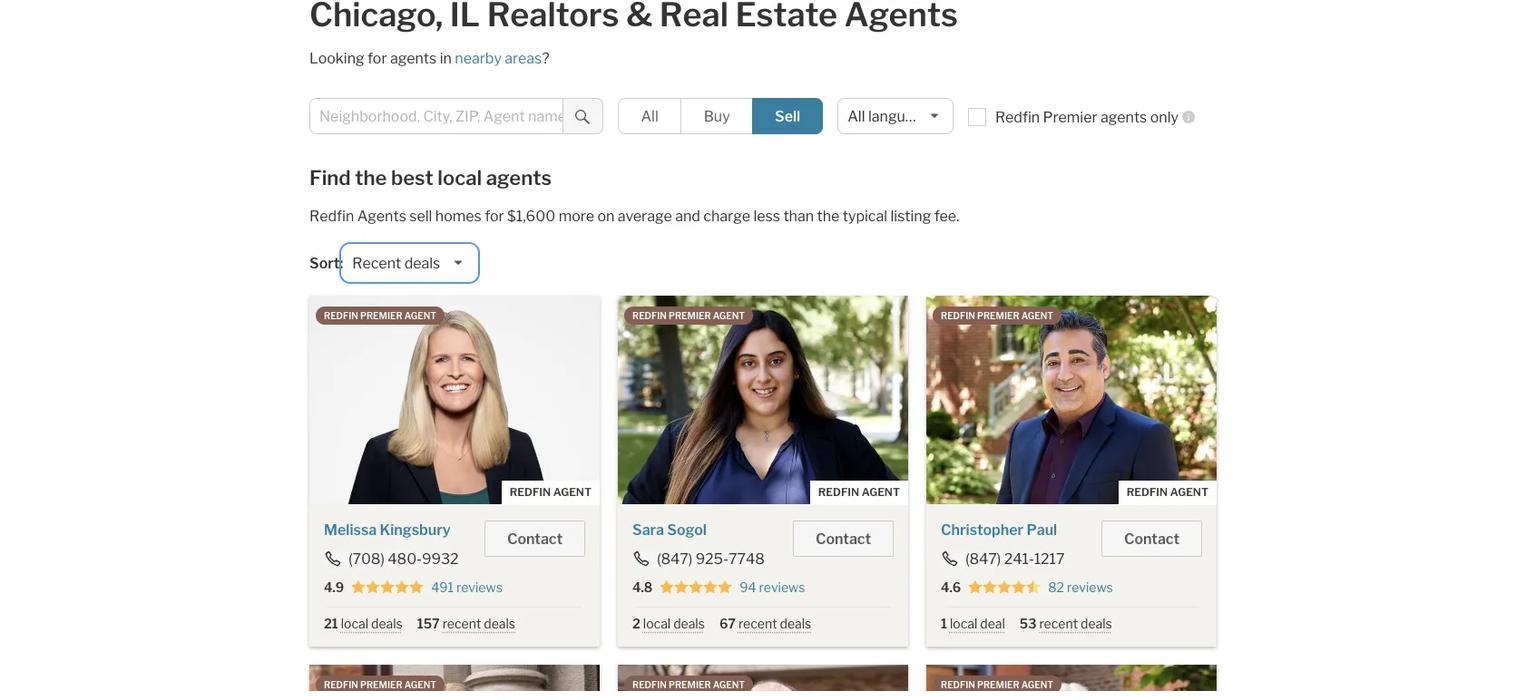 Task type: vqa. For each thing, say whether or not it's contained in the screenshot.
Kendall ▾
no



Task type: locate. For each thing, give the bounding box(es) containing it.
0 horizontal spatial all
[[641, 108, 659, 125]]

3 contact from the left
[[1124, 531, 1180, 548]]

2 horizontal spatial reviews
[[1067, 580, 1113, 595]]

2 contact button from the left
[[793, 521, 894, 557]]

deals down 82 reviews
[[1081, 616, 1112, 632]]

2 horizontal spatial redfin agent
[[1127, 485, 1209, 499]]

(847)
[[657, 551, 693, 568], [965, 551, 1001, 568]]

0 horizontal spatial the
[[355, 166, 387, 190]]

all for all
[[641, 108, 659, 125]]

53 recent deals
[[1020, 616, 1112, 632]]

1 horizontal spatial redfin
[[995, 109, 1040, 126]]

?
[[542, 50, 550, 67]]

2 horizontal spatial agents
[[1101, 109, 1147, 126]]

contact
[[507, 531, 563, 548], [816, 531, 871, 548], [1124, 531, 1180, 548]]

deals
[[404, 255, 440, 272], [371, 616, 403, 632], [484, 616, 515, 632], [673, 616, 705, 632], [780, 616, 811, 632], [1081, 616, 1112, 632]]

the right than
[[817, 208, 840, 225]]

2 reviews from the left
[[759, 580, 805, 595]]

(708)
[[348, 551, 385, 568]]

agents left 'only'
[[1101, 109, 1147, 126]]

94 reviews
[[740, 580, 805, 595]]

the
[[355, 166, 387, 190], [817, 208, 840, 225]]

(847) down sara sogol
[[657, 551, 693, 568]]

1 horizontal spatial all
[[848, 108, 865, 125]]

contact button
[[485, 521, 585, 557], [793, 521, 894, 557], [1102, 521, 1202, 557]]

reviews for 9932
[[456, 580, 502, 595]]

(847) 241-1217
[[965, 551, 1065, 568]]

2 redfin agent from the left
[[818, 485, 900, 499]]

christopher
[[941, 522, 1024, 539]]

1 recent from the left
[[442, 616, 481, 632]]

redfin
[[995, 109, 1040, 126], [309, 208, 354, 225]]

christopher paul
[[941, 522, 1057, 539]]

redfin agent
[[510, 485, 592, 499], [818, 485, 900, 499], [1127, 485, 1209, 499]]

3 reviews from the left
[[1067, 580, 1113, 595]]

option group containing all
[[618, 98, 823, 134]]

redfin agent for 1217
[[1127, 485, 1209, 499]]

1 horizontal spatial redfin agent
[[818, 485, 900, 499]]

recent
[[442, 616, 481, 632], [739, 616, 777, 632], [1039, 616, 1078, 632]]

rating 4.9 out of 5 element
[[351, 580, 424, 596]]

1 redfin agent from the left
[[510, 485, 592, 499]]

redfin agents sell homes for $1,600 more on average and charge less than the typical listing fee.
[[309, 208, 959, 225]]

0 horizontal spatial recent
[[442, 616, 481, 632]]

1 all from the left
[[641, 108, 659, 125]]

1 vertical spatial agents
[[1101, 109, 1147, 126]]

deals down "94 reviews"
[[780, 616, 811, 632]]

2 horizontal spatial recent
[[1039, 616, 1078, 632]]

photo of jacqueline alter image
[[926, 665, 1217, 691]]

for
[[368, 50, 387, 67], [485, 208, 504, 225]]

melissa kingsbury link
[[324, 522, 451, 539]]

agents
[[390, 50, 437, 67], [1101, 109, 1147, 126], [486, 166, 552, 190]]

1 local deal
[[941, 616, 1005, 632]]

157
[[417, 616, 440, 632]]

491
[[431, 580, 454, 595]]

deals down rating 4.8 out of 5 element
[[673, 616, 705, 632]]

reviews for 1217
[[1067, 580, 1113, 595]]

recent right 157
[[442, 616, 481, 632]]

less
[[754, 208, 780, 225]]

redfin down 'find'
[[309, 208, 354, 225]]

1 horizontal spatial (847)
[[965, 551, 1001, 568]]

deals for 21 local deals
[[371, 616, 403, 632]]

recent right 53
[[1039, 616, 1078, 632]]

1 contact from the left
[[507, 531, 563, 548]]

fee.
[[934, 208, 959, 225]]

redfin left premier
[[995, 109, 1040, 126]]

average
[[618, 208, 672, 225]]

local for sara sogol
[[643, 616, 671, 632]]

redfin premier agent
[[324, 310, 436, 321], [632, 310, 745, 321], [941, 310, 1053, 321], [324, 680, 436, 691], [632, 680, 745, 691], [941, 680, 1053, 691]]

premier
[[360, 310, 402, 321], [669, 310, 711, 321], [977, 310, 1019, 321], [360, 680, 402, 691], [669, 680, 711, 691], [977, 680, 1019, 691]]

local
[[438, 166, 482, 190], [341, 616, 368, 632], [643, 616, 671, 632], [950, 616, 977, 632]]

reviews
[[456, 580, 502, 595], [759, 580, 805, 595], [1067, 580, 1113, 595]]

contact button up 491 reviews in the left of the page
[[485, 521, 585, 557]]

0 vertical spatial the
[[355, 166, 387, 190]]

491 reviews
[[431, 580, 502, 595]]

sara sogol
[[632, 522, 707, 539]]

0 horizontal spatial for
[[368, 50, 387, 67]]

photo of stacey dombar image
[[309, 665, 600, 691]]

(708) 480-9932
[[348, 551, 459, 568]]

3 contact button from the left
[[1102, 521, 1202, 557]]

0 horizontal spatial (847)
[[657, 551, 693, 568]]

recent for (708) 480-9932
[[442, 616, 481, 632]]

67
[[719, 616, 736, 632]]

0 horizontal spatial reviews
[[456, 580, 502, 595]]

0 horizontal spatial agents
[[390, 50, 437, 67]]

agents up '$1,600'
[[486, 166, 552, 190]]

3 recent from the left
[[1039, 616, 1078, 632]]

all inside radio
[[641, 108, 659, 125]]

local right "21"
[[341, 616, 368, 632]]

1 horizontal spatial recent
[[739, 616, 777, 632]]

deals for 67 recent deals
[[780, 616, 811, 632]]

for right looking
[[368, 50, 387, 67]]

reviews for 7748
[[759, 580, 805, 595]]

21
[[324, 616, 338, 632]]

option group
[[618, 98, 823, 134]]

67 recent deals
[[719, 616, 811, 632]]

agents left in
[[390, 50, 437, 67]]

2 all from the left
[[848, 108, 865, 125]]

in
[[440, 50, 452, 67]]

2 horizontal spatial contact
[[1124, 531, 1180, 548]]

for right homes
[[485, 208, 504, 225]]

0 horizontal spatial redfin agent
[[510, 485, 592, 499]]

94
[[740, 580, 756, 595]]

redfin premier agents only
[[995, 109, 1179, 126]]

1 horizontal spatial the
[[817, 208, 840, 225]]

1 horizontal spatial contact
[[816, 531, 871, 548]]

redfin
[[324, 310, 358, 321], [632, 310, 667, 321], [941, 310, 975, 321], [510, 485, 551, 499], [818, 485, 859, 499], [1127, 485, 1168, 499], [324, 680, 358, 691], [632, 680, 667, 691], [941, 680, 975, 691]]

2 horizontal spatial contact button
[[1102, 521, 1202, 557]]

on
[[597, 208, 615, 225]]

4.6
[[941, 580, 961, 595]]

reviews right the "491" at the left
[[456, 580, 502, 595]]

82
[[1048, 580, 1064, 595]]

contact button up "94 reviews"
[[793, 521, 894, 557]]

local right 1
[[950, 616, 977, 632]]

0 horizontal spatial redfin
[[309, 208, 354, 225]]

best
[[391, 166, 434, 190]]

agents for for
[[390, 50, 437, 67]]

(847) for (847) 925-7748
[[657, 551, 693, 568]]

contact button for (847) 925-7748
[[793, 521, 894, 557]]

1 vertical spatial redfin
[[309, 208, 354, 225]]

1
[[941, 616, 947, 632]]

1 horizontal spatial for
[[485, 208, 504, 225]]

local up homes
[[438, 166, 482, 190]]

photo of melissa kingsbury image
[[309, 296, 600, 504]]

0 vertical spatial agents
[[390, 50, 437, 67]]

2 recent from the left
[[739, 616, 777, 632]]

all
[[641, 108, 659, 125], [848, 108, 865, 125]]

1 contact button from the left
[[485, 521, 585, 557]]

1 horizontal spatial reviews
[[759, 580, 805, 595]]

agent
[[404, 310, 436, 321], [713, 310, 745, 321], [1021, 310, 1053, 321], [553, 485, 592, 499], [862, 485, 900, 499], [1170, 485, 1209, 499], [404, 680, 436, 691], [713, 680, 745, 691], [1021, 680, 1053, 691]]

0 horizontal spatial contact button
[[485, 521, 585, 557]]

recent right 67
[[739, 616, 777, 632]]

2 (847) from the left
[[965, 551, 1001, 568]]

reviews right 82
[[1067, 580, 1113, 595]]

buy
[[704, 108, 730, 125]]

reviews right '94'
[[759, 580, 805, 595]]

(847) down christopher
[[965, 551, 1001, 568]]

sell
[[409, 208, 432, 225]]

deals down rating 4.9 out of 5 element on the bottom left
[[371, 616, 403, 632]]

1 reviews from the left
[[456, 580, 502, 595]]

local right the 2
[[643, 616, 671, 632]]

1 vertical spatial the
[[817, 208, 840, 225]]

languages
[[868, 108, 938, 125]]

redfin for redfin premier agents only
[[995, 109, 1040, 126]]

contact for (847) 925-7748
[[816, 531, 871, 548]]

contact button up 82 reviews
[[1102, 521, 1202, 557]]

0 vertical spatial redfin
[[995, 109, 1040, 126]]

agents
[[357, 208, 406, 225]]

photo of cesar juarez image
[[618, 665, 908, 691]]

4.9
[[324, 580, 344, 595]]

the up agents
[[355, 166, 387, 190]]

local for christopher paul
[[950, 616, 977, 632]]

3 redfin agent from the left
[[1127, 485, 1209, 499]]

241-
[[1004, 551, 1034, 568]]

2 vertical spatial agents
[[486, 166, 552, 190]]

typical
[[843, 208, 887, 225]]

0 horizontal spatial contact
[[507, 531, 563, 548]]

all left languages
[[848, 108, 865, 125]]

agents for premier
[[1101, 109, 1147, 126]]

1 horizontal spatial contact button
[[793, 521, 894, 557]]

1 (847) from the left
[[657, 551, 693, 568]]

sara
[[632, 522, 664, 539]]

than
[[783, 208, 814, 225]]

1 horizontal spatial agents
[[486, 166, 552, 190]]

deals down 491 reviews in the left of the page
[[484, 616, 515, 632]]

all right the submit search image
[[641, 108, 659, 125]]

21 local deals
[[324, 616, 403, 632]]

sara sogol link
[[632, 522, 707, 539]]

2 contact from the left
[[816, 531, 871, 548]]

(708) 480-9932 button
[[324, 551, 460, 568]]



Task type: describe. For each thing, give the bounding box(es) containing it.
recent
[[352, 255, 401, 272]]

7748
[[729, 551, 765, 568]]

deals for 53 recent deals
[[1081, 616, 1112, 632]]

9932
[[422, 551, 459, 568]]

submit search image
[[576, 110, 590, 124]]

rating 4.6 out of 5 element
[[968, 580, 1041, 596]]

Sell radio
[[752, 98, 823, 134]]

nearby areas link
[[455, 50, 542, 67]]

find
[[309, 166, 351, 190]]

more
[[559, 208, 594, 225]]

sogol
[[667, 522, 707, 539]]

recent deals
[[352, 255, 440, 272]]

areas
[[505, 50, 542, 67]]

christopher paul link
[[941, 522, 1057, 539]]

480-
[[388, 551, 422, 568]]

local for melissa kingsbury
[[341, 616, 368, 632]]

photo of sara sogol image
[[618, 296, 908, 504]]

(847) for (847) 241-1217
[[965, 551, 1001, 568]]

157 recent deals
[[417, 616, 515, 632]]

(847) 925-7748
[[657, 551, 765, 568]]

redfin agent for 7748
[[818, 485, 900, 499]]

2
[[632, 616, 640, 632]]

looking for agents in nearby areas ?
[[309, 50, 550, 67]]

53
[[1020, 616, 1037, 632]]

deal
[[980, 616, 1005, 632]]

recent for (847) 925-7748
[[739, 616, 777, 632]]

contact for (847) 241-1217
[[1124, 531, 1180, 548]]

kingsbury
[[380, 522, 451, 539]]

nearby
[[455, 50, 502, 67]]

sort:
[[309, 255, 343, 272]]

all languages
[[848, 108, 938, 125]]

paul
[[1027, 522, 1057, 539]]

deals for 2 local deals
[[673, 616, 705, 632]]

melissa kingsbury
[[324, 522, 451, 539]]

$1,600
[[507, 208, 555, 225]]

0 vertical spatial for
[[368, 50, 387, 67]]

all for all languages
[[848, 108, 865, 125]]

(847) 241-1217 button
[[941, 551, 1066, 568]]

looking
[[309, 50, 364, 67]]

redfin for redfin agents sell homes for $1,600 more on average and charge less than the typical listing fee.
[[309, 208, 354, 225]]

1217
[[1034, 551, 1065, 568]]

and
[[675, 208, 700, 225]]

contact button for (847) 241-1217
[[1102, 521, 1202, 557]]

redfin agent for 9932
[[510, 485, 592, 499]]

rating 4.8 out of 5 element
[[660, 580, 732, 596]]

recent for (847) 241-1217
[[1039, 616, 1078, 632]]

4.8
[[632, 580, 653, 595]]

find the best local agents
[[309, 166, 552, 190]]

1 vertical spatial for
[[485, 208, 504, 225]]

82 reviews
[[1048, 580, 1113, 595]]

All radio
[[618, 98, 682, 134]]

Buy radio
[[681, 98, 753, 134]]

contact for (708) 480-9932
[[507, 531, 563, 548]]

Neighborhood, City, ZIP, Agent name search field
[[309, 98, 563, 134]]

listing
[[891, 208, 931, 225]]

(847) 925-7748 button
[[632, 551, 766, 568]]

charge
[[703, 208, 750, 225]]

deals right recent
[[404, 255, 440, 272]]

2 local deals
[[632, 616, 705, 632]]

only
[[1150, 109, 1179, 126]]

sell
[[775, 108, 800, 125]]

photo of christopher paul image
[[926, 296, 1217, 504]]

homes
[[435, 208, 482, 225]]

contact button for (708) 480-9932
[[485, 521, 585, 557]]

premier
[[1043, 109, 1098, 126]]

deals for 157 recent deals
[[484, 616, 515, 632]]

melissa
[[324, 522, 377, 539]]

925-
[[696, 551, 729, 568]]



